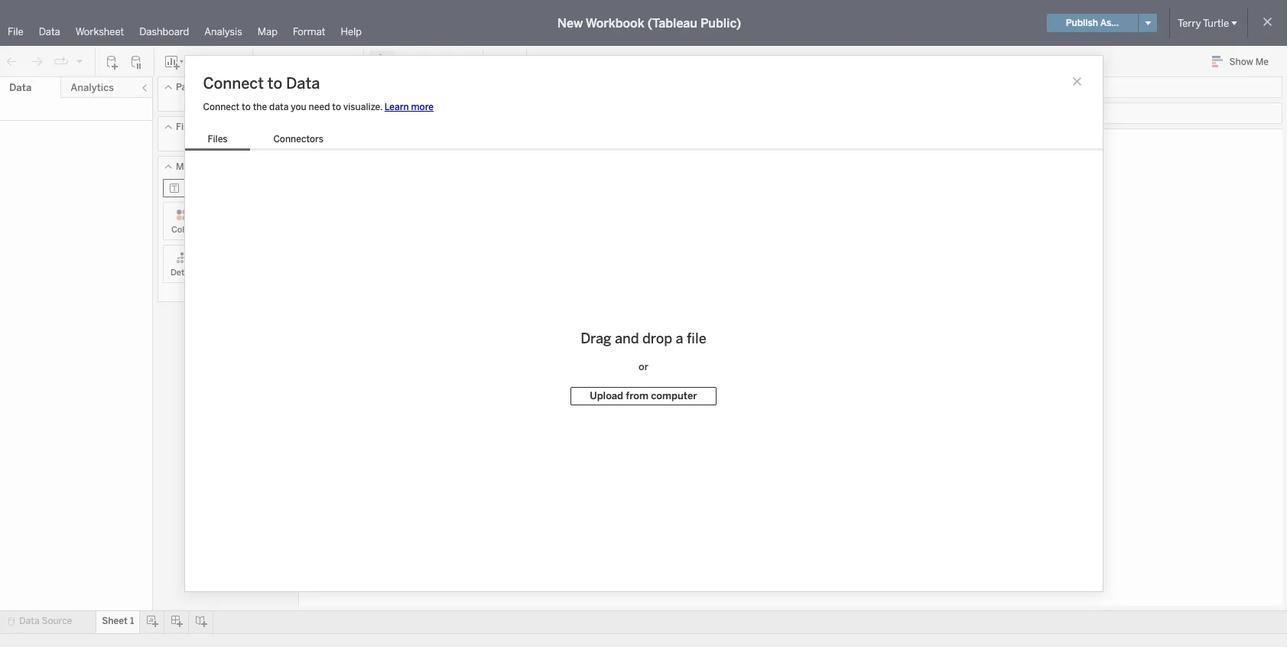 Task type: locate. For each thing, give the bounding box(es) containing it.
data
[[39, 26, 60, 37], [286, 74, 320, 93], [9, 82, 32, 93], [19, 616, 39, 626]]

public)
[[701, 16, 741, 30]]

duplicate image
[[194, 54, 210, 69]]

connect for connect to data
[[203, 74, 264, 93]]

new data source image
[[105, 54, 120, 69]]

list box containing files
[[185, 131, 346, 151]]

connect to the data you need to visualize. learn more
[[203, 102, 434, 112]]

totals image
[[336, 54, 354, 69]]

0 vertical spatial sheet 1
[[304, 137, 359, 158]]

1 horizontal spatial sheet
[[304, 137, 346, 158]]

1 right source
[[130, 616, 134, 626]]

show
[[1230, 57, 1253, 67]]

to
[[268, 74, 282, 93], [242, 102, 251, 112], [332, 102, 341, 112]]

turtle
[[1203, 17, 1229, 29]]

1 vertical spatial sheet
[[102, 616, 128, 626]]

file
[[687, 331, 707, 347]]

1 horizontal spatial sheet 1
[[304, 137, 359, 158]]

analysis
[[204, 26, 242, 37]]

0 horizontal spatial sheet 1
[[102, 616, 134, 626]]

0 horizontal spatial 1
[[130, 616, 134, 626]]

to for the
[[242, 102, 251, 112]]

the
[[253, 102, 267, 112]]

0 vertical spatial connect
[[203, 74, 264, 93]]

data down undo icon on the left
[[9, 82, 32, 93]]

1 horizontal spatial 1
[[349, 137, 359, 158]]

connect down clear sheet icon on the left of page
[[203, 74, 264, 93]]

connect up files
[[203, 102, 240, 112]]

analytics
[[71, 82, 114, 93]]

sort ascending image
[[287, 54, 302, 69]]

sheet right source
[[102, 616, 128, 626]]

terry turtle
[[1178, 17, 1229, 29]]

sheet 1 down rows
[[304, 137, 359, 158]]

to left the
[[242, 102, 251, 112]]

1 vertical spatial sheet 1
[[102, 616, 134, 626]]

to down 'swap rows and columns' image on the left
[[268, 74, 282, 93]]

help
[[341, 26, 362, 37]]

computer
[[651, 390, 697, 402]]

1
[[349, 137, 359, 158], [130, 616, 134, 626]]

new
[[557, 16, 583, 30]]

1 connect from the top
[[203, 74, 264, 93]]

sheet 1
[[304, 137, 359, 158], [102, 616, 134, 626]]

1 down visualize.
[[349, 137, 359, 158]]

1 horizontal spatial to
[[268, 74, 282, 93]]

upload from computer button
[[571, 387, 716, 405]]

undo image
[[5, 54, 20, 69]]

new workbook (tableau public)
[[557, 16, 741, 30]]

show/hide cards image
[[493, 54, 517, 69]]

source
[[42, 616, 72, 626]]

learn
[[385, 102, 409, 112]]

to right need
[[332, 102, 341, 112]]

sheet 1 right source
[[102, 616, 134, 626]]

new worksheet image
[[164, 54, 185, 69]]

filters
[[176, 122, 203, 132]]

sheet down rows
[[304, 137, 346, 158]]

data up replay animation icon
[[39, 26, 60, 37]]

columns
[[317, 82, 355, 93]]

connect
[[203, 74, 264, 93], [203, 102, 240, 112]]

0 horizontal spatial to
[[242, 102, 251, 112]]

2 connect from the top
[[203, 102, 240, 112]]

fit image
[[449, 54, 473, 69]]

connectors
[[273, 134, 324, 145]]

collapse image
[[140, 83, 149, 93]]

1 vertical spatial connect
[[203, 102, 240, 112]]

data left source
[[19, 616, 39, 626]]

you
[[291, 102, 306, 112]]

sheet
[[304, 137, 346, 158], [102, 616, 128, 626]]

0 vertical spatial 1
[[349, 137, 359, 158]]

workbook
[[586, 16, 644, 30]]

from
[[626, 390, 649, 402]]

color
[[171, 225, 193, 235]]

format workbook image
[[424, 54, 440, 69]]

drag and drop a file
[[581, 331, 707, 347]]

1 vertical spatial 1
[[130, 616, 134, 626]]

0 horizontal spatial sheet
[[102, 616, 128, 626]]

list box
[[185, 131, 346, 151]]



Task type: vqa. For each thing, say whether or not it's contained in the screenshot.
Sheet to the bottom
yes



Task type: describe. For each thing, give the bounding box(es) containing it.
replay animation image
[[75, 56, 84, 65]]

0 vertical spatial sheet
[[304, 137, 346, 158]]

files
[[208, 134, 228, 145]]

data
[[269, 102, 289, 112]]

me
[[1256, 57, 1269, 67]]

(tableau
[[648, 16, 698, 30]]

file
[[8, 26, 23, 37]]

drag
[[581, 331, 612, 347]]

format
[[293, 26, 326, 37]]

2 horizontal spatial to
[[332, 102, 341, 112]]

clear sheet image
[[219, 54, 243, 69]]

dashboard
[[139, 26, 189, 37]]

detail
[[171, 268, 194, 278]]

upload from computer
[[590, 390, 697, 402]]

pages
[[176, 82, 202, 93]]

publish as...
[[1066, 18, 1119, 28]]

marks
[[176, 161, 203, 172]]

highlight image
[[373, 54, 391, 69]]

replay animation image
[[54, 54, 69, 69]]

show me button
[[1205, 50, 1283, 73]]

rows
[[317, 108, 340, 119]]

worksheet
[[75, 26, 124, 37]]

pause auto updates image
[[129, 54, 145, 69]]

connect for connect to the data you need to visualize. learn more
[[203, 102, 240, 112]]

as...
[[1100, 18, 1119, 28]]

sort descending image
[[311, 54, 327, 69]]

drop
[[642, 331, 672, 347]]

more
[[411, 102, 434, 112]]

connect to data
[[203, 74, 320, 93]]

data down 'sort ascending' icon on the left
[[286, 74, 320, 93]]

terry
[[1178, 17, 1201, 29]]

data source
[[19, 616, 72, 626]]

download image
[[536, 54, 551, 69]]

need
[[309, 102, 330, 112]]

visualize.
[[343, 102, 382, 112]]

show me
[[1230, 57, 1269, 67]]

map
[[258, 26, 278, 37]]

to for data
[[268, 74, 282, 93]]

swap rows and columns image
[[262, 54, 278, 69]]

publish
[[1066, 18, 1098, 28]]

a
[[676, 331, 684, 347]]

publish as... button
[[1047, 14, 1138, 32]]

and
[[615, 331, 639, 347]]

show labels image
[[400, 54, 415, 69]]

upload
[[590, 390, 623, 402]]

learn more link
[[385, 102, 434, 112]]

or
[[639, 361, 649, 373]]

redo image
[[29, 54, 44, 69]]



